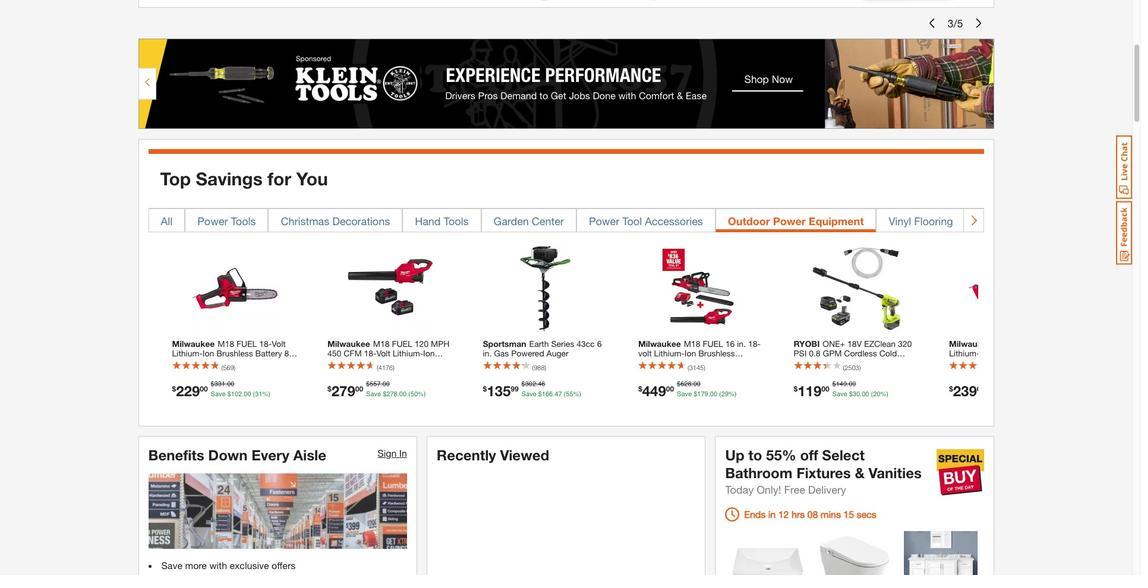 Task type: vqa. For each thing, say whether or not it's contained in the screenshot.


Task type: describe. For each thing, give the bounding box(es) containing it.
tool storage button
[[966, 208, 1051, 232]]

tools for power tools
[[231, 214, 256, 227]]

exclusive
[[230, 560, 269, 572]]

power down savings
[[197, 214, 228, 227]]

to
[[749, 447, 762, 464]]

outdoor power equipment
[[728, 214, 864, 227]]

all button
[[148, 208, 185, 232]]

( 4176 )
[[377, 364, 395, 372]]

power tools
[[197, 214, 256, 227]]

320
[[898, 339, 912, 349]]

gpm
[[823, 348, 842, 359]]

3145
[[689, 364, 704, 372]]

628
[[681, 381, 692, 388]]

m18 fuel 18-volt lithium-ion brushless battery 8 in. hatchet pruning saw (tool- only)
[[172, 339, 293, 378]]

179
[[698, 390, 709, 398]]

brushless inside m18 fuel 18-volt lithium-ion brushless battery 8 in. hatchet pruning saw (tool- only)
[[217, 348, 253, 359]]

garden
[[494, 214, 529, 227]]

2503
[[845, 364, 860, 372]]

15
[[844, 509, 854, 520]]

outdoor
[[728, 214, 770, 227]]

( inside $ 229 00 $ 331 . 00 save $ 102 . 00 ( 31 %)
[[253, 390, 255, 398]]

557
[[370, 381, 381, 388]]

in. inside m18 fuel 16 in. 18- volt lithium-ion brushless battery chainsaw kit with m18 gen ii fuel blower
[[737, 339, 746, 349]]

saw
[[254, 358, 270, 368]]

recently
[[437, 447, 496, 464]]

239
[[953, 383, 977, 399]]

in
[[399, 447, 407, 459]]

sportsman
[[483, 339, 527, 349]]

m18 fuel 120 mph 450 cfm 18-volt lithium-ion brushless cordless handheld blower w/(1) 8.0 ah & (1) 6.0 ah battery image
[[346, 244, 435, 334]]

christmas decorations
[[281, 214, 390, 227]]

equipment
[[809, 214, 864, 227]]

all
[[161, 214, 173, 227]]

top savings for you
[[160, 168, 328, 189]]

earth series 43cc 6 in. gas powered auger
[[483, 339, 602, 359]]

08
[[808, 509, 818, 520]]

55%
[[766, 447, 797, 464]]

. left 31 on the bottom left
[[242, 390, 244, 398]]

benefits
[[148, 447, 204, 464]]

119
[[798, 383, 822, 399]]

. left 20
[[860, 390, 862, 398]]

recently viewed
[[437, 447, 549, 464]]

earth series 43cc 6 in. gas powered auger image
[[501, 244, 591, 334]]

ends in 12 hrs 08 mins 15 secs
[[744, 509, 877, 520]]

( inside $ 449 00 $ 628 . 00 save $ 179 . 00 ( 29 %)
[[719, 390, 722, 398]]

power inside one+ 18v ezclean 320 psi 0.8 gpm cordless cold water power cleaner with battery and charger
[[818, 358, 842, 368]]

331
[[214, 381, 225, 388]]

aisle
[[293, 447, 326, 464]]

2 horizontal spatial m18
[[737, 358, 753, 368]]

toilets & tubs product image image
[[818, 531, 892, 576]]

save more with exclusive offers
[[161, 560, 296, 572]]

) for 135
[[545, 364, 546, 372]]

20
[[873, 390, 881, 398]]

brushless inside m18 fuel 16 in. 18- volt lithium-ion brushless battery chainsaw kit with m18 gen ii fuel blower
[[699, 348, 735, 359]]

hatchet
[[183, 358, 221, 368]]

m18 fuel 16 in. 18- volt lithium-ion brushless battery chainsaw kit with m18 gen ii fuel blower image
[[657, 244, 746, 334]]

( 2503 )
[[843, 364, 861, 372]]

garden center
[[494, 214, 564, 227]]

988
[[534, 364, 545, 372]]

%) for 135
[[573, 390, 581, 398]]

water
[[794, 358, 816, 368]]

sign in
[[378, 447, 407, 459]]

ryobi
[[794, 339, 820, 349]]

hrs
[[792, 509, 805, 520]]

accessories
[[645, 214, 703, 227]]

50
[[411, 390, 418, 398]]

milwaukee link for m18 fuel 120 mph 450 cfm 18-volt lithium-ion brushless cordless handheld blower w/(1) 8.0 ah & (1) 6.0 ah battery image
[[328, 339, 453, 387]]

. down 4176
[[381, 381, 383, 388]]

sign in card banner image
[[148, 474, 407, 550]]

0.8
[[809, 348, 821, 359]]

previous slide image
[[928, 18, 937, 28]]

$ 229 00 $ 331 . 00 save $ 102 . 00 ( 31 %)
[[172, 381, 271, 399]]

milwaukee link for m18 fuel 8 in. 18v lithium-ion brushless electric battery chainsaw hatchet pruning saw with extra 8 in. saw chain image
[[950, 339, 1075, 387]]

one+ 18v ezclean 320 psi 0.8 gpm cordless cold water power cleaner with battery and charger
[[794, 339, 920, 378]]

lithium- inside m18 fuel 18-volt lithium-ion brushless battery 8 in. hatchet pruning saw (tool- only)
[[172, 348, 203, 359]]

ends
[[744, 509, 766, 520]]

. down ( 988 )
[[536, 381, 538, 388]]

ii
[[658, 367, 663, 378]]

viewed
[[500, 447, 549, 464]]

up to 55% off select bathroom fixtures & vanities today only! free delivery
[[725, 447, 922, 496]]

christmas decorations button
[[268, 208, 403, 232]]

for
[[268, 168, 291, 189]]

cordless
[[844, 348, 877, 359]]

one+
[[823, 339, 845, 349]]

( inside $ 135 99 $ 302 . 46 save $ 166 . 47 ( 55 %)
[[564, 390, 566, 398]]

center
[[532, 214, 564, 227]]

m18 fuel 18-volt lithium-ion brushless battery 8 in. hatchet pruning saw (tool-only) image
[[190, 244, 280, 334]]

in. inside m18 fuel 18-volt lithium-ion brushless battery 8 in. hatchet pruning saw (tool- only)
[[172, 358, 181, 368]]

hand tools
[[415, 214, 469, 227]]

6
[[597, 339, 602, 349]]

%) for 449
[[729, 390, 737, 398]]

next slide image
[[974, 18, 984, 28]]

pruning
[[223, 358, 252, 368]]

31
[[255, 390, 263, 398]]

special buy logo image
[[937, 449, 984, 496]]

ion inside m18 fuel 18-volt lithium-ion brushless battery 8 in. hatchet pruning saw (tool- only)
[[203, 348, 214, 359]]

. down the "blower"
[[692, 381, 694, 388]]

. left 29
[[709, 390, 710, 398]]

sign
[[378, 447, 397, 459]]

m18 for 449
[[684, 339, 701, 349]]

chainsaw
[[668, 358, 704, 368]]

16
[[726, 339, 735, 349]]

. down ( 569 )
[[225, 381, 227, 388]]

in
[[769, 509, 776, 520]]

ion inside m18 fuel 16 in. 18- volt lithium-ion brushless battery chainsaw kit with m18 gen ii fuel blower
[[685, 348, 696, 359]]

$ 279 00 $ 557 . 00 save $ 278 . 00 ( 50 %)
[[328, 381, 426, 399]]

4176
[[379, 364, 393, 372]]

166
[[542, 390, 553, 398]]

power right outdoor
[[773, 214, 806, 227]]

vinyl
[[889, 214, 912, 227]]

save for 119
[[833, 390, 848, 398]]

save for 229
[[211, 390, 226, 398]]

gen
[[639, 367, 656, 378]]

46
[[538, 381, 545, 388]]



Task type: locate. For each thing, give the bounding box(es) containing it.
( inside $ 119 00 $ 149 . 00 save $ 30 . 00 ( 20 %)
[[871, 390, 873, 398]]

18- inside m18 fuel 16 in. 18- volt lithium-ion brushless battery chainsaw kit with m18 gen ii fuel blower
[[748, 339, 761, 349]]

29
[[722, 390, 729, 398]]

00
[[227, 381, 234, 388], [383, 381, 390, 388], [694, 381, 701, 388], [849, 381, 856, 388], [200, 384, 208, 393], [355, 384, 363, 393], [666, 384, 674, 393], [822, 384, 830, 393], [977, 384, 985, 393], [244, 390, 251, 398], [399, 390, 407, 398], [710, 390, 718, 398], [862, 390, 869, 398]]

blower
[[688, 367, 714, 378]]

0 horizontal spatial tools
[[231, 214, 256, 227]]

/
[[954, 16, 958, 29]]

milwaukee up 279
[[328, 339, 370, 349]]

43cc
[[577, 339, 595, 349]]

2 brushless from the left
[[699, 348, 735, 359]]

battery down 320
[[893, 358, 920, 368]]

with inside m18 fuel 16 in. 18- volt lithium-ion brushless battery chainsaw kit with m18 gen ii fuel blower
[[719, 358, 734, 368]]

18- inside m18 fuel 18-volt lithium-ion brushless battery 8 in. hatchet pruning saw (tool- only)
[[259, 339, 272, 349]]

fuel right the ii
[[665, 367, 685, 378]]

) for 279
[[393, 364, 395, 372]]

fuel for 449
[[703, 339, 724, 349]]

%) inside $ 119 00 $ 149 . 00 save $ 30 . 00 ( 20 %)
[[881, 390, 889, 398]]

feedback link image
[[1117, 201, 1133, 265]]

battery inside m18 fuel 16 in. 18- volt lithium-ion brushless battery chainsaw kit with m18 gen ii fuel blower
[[639, 358, 665, 368]]

449
[[643, 383, 666, 399]]

earth
[[530, 339, 549, 349]]

3 / 5
[[948, 16, 963, 29]]

1 ion from the left
[[203, 348, 214, 359]]

) for 119
[[860, 364, 861, 372]]

302
[[525, 381, 536, 388]]

0 horizontal spatial milwaukee link
[[328, 339, 453, 387]]

mins
[[821, 509, 841, 520]]

1 horizontal spatial milwaukee link
[[950, 339, 1075, 387]]

with down ezclean
[[875, 358, 891, 368]]

lithium- inside m18 fuel 16 in. 18- volt lithium-ion brushless battery chainsaw kit with m18 gen ii fuel blower
[[654, 348, 685, 359]]

%) inside $ 449 00 $ 628 . 00 save $ 179 . 00 ( 29 %)
[[729, 390, 737, 398]]

3 milwaukee from the left
[[639, 339, 681, 349]]

5 %) from the left
[[881, 390, 889, 398]]

charger
[[810, 367, 840, 378]]

. left 55
[[553, 390, 555, 398]]

1 milwaukee link from the left
[[328, 339, 453, 387]]

cleaner
[[844, 358, 873, 368]]

free delivery
[[785, 483, 847, 496]]

18- up saw
[[259, 339, 272, 349]]

save for 449
[[677, 390, 692, 398]]

2 milwaukee link from the left
[[950, 339, 1075, 387]]

1 tools from the left
[[231, 214, 256, 227]]

55
[[566, 390, 573, 398]]

tools
[[231, 214, 256, 227], [444, 214, 469, 227]]

2 18- from the left
[[748, 339, 761, 349]]

2 %) from the left
[[418, 390, 426, 398]]

battery up 449
[[639, 358, 665, 368]]

. down ( 2503 )
[[847, 381, 849, 388]]

fixtures
[[797, 465, 851, 481]]

live chat image
[[1117, 136, 1133, 199]]

2 horizontal spatial with
[[875, 358, 891, 368]]

&
[[855, 465, 865, 481]]

brushless up ( 569 )
[[217, 348, 253, 359]]

0 horizontal spatial brushless
[[217, 348, 253, 359]]

18-
[[259, 339, 272, 349], [748, 339, 761, 349]]

top
[[160, 168, 191, 189]]

tool left storage
[[978, 214, 998, 227]]

%) right 102
[[263, 390, 271, 398]]

power tools button
[[185, 208, 268, 232]]

$ 449 00 $ 628 . 00 save $ 179 . 00 ( 29 %)
[[639, 381, 737, 399]]

and
[[794, 367, 808, 378]]

569
[[223, 364, 234, 372]]

m18 inside m18 fuel 18-volt lithium-ion brushless battery 8 in. hatchet pruning saw (tool- only)
[[218, 339, 234, 349]]

battery left 8
[[255, 348, 282, 359]]

cold
[[880, 348, 897, 359]]

m18 right kit
[[737, 358, 753, 368]]

0 horizontal spatial fuel
[[237, 339, 257, 349]]

lithium-
[[172, 348, 203, 359], [654, 348, 685, 359]]

1 horizontal spatial 18-
[[748, 339, 761, 349]]

2 horizontal spatial in.
[[737, 339, 746, 349]]

1 horizontal spatial battery
[[639, 358, 665, 368]]

tool storage
[[978, 214, 1039, 227]]

save down 628
[[677, 390, 692, 398]]

5 ) from the left
[[860, 364, 861, 372]]

%) for 279
[[418, 390, 426, 398]]

1 18- from the left
[[259, 339, 272, 349]]

2 lithium- from the left
[[654, 348, 685, 359]]

$ 119 00 $ 149 . 00 save $ 30 . 00 ( 20 %)
[[794, 381, 889, 399]]

save inside '$ 279 00 $ 557 . 00 save $ 278 . 00 ( 50 %)'
[[366, 390, 381, 398]]

278
[[387, 390, 398, 398]]

flooring
[[915, 214, 953, 227]]

3 %) from the left
[[573, 390, 581, 398]]

%) for 229
[[263, 390, 271, 398]]

psi
[[794, 348, 807, 359]]

1 horizontal spatial tool
[[978, 214, 998, 227]]

ion up ( 3145 )
[[685, 348, 696, 359]]

power
[[197, 214, 228, 227], [589, 214, 620, 227], [773, 214, 806, 227], [818, 358, 842, 368]]

135
[[487, 383, 511, 399]]

milwaukee up the ii
[[639, 339, 681, 349]]

47
[[555, 390, 562, 398]]

today only!
[[725, 483, 782, 496]]

bathroom sinks & faucets product image image
[[732, 531, 805, 576]]

savings
[[196, 168, 263, 189]]

save left more
[[161, 560, 183, 572]]

tools right the hand
[[444, 214, 469, 227]]

1 horizontal spatial m18
[[684, 339, 701, 349]]

1 milwaukee from the left
[[172, 339, 215, 349]]

%) inside '$ 279 00 $ 557 . 00 save $ 278 . 00 ( 50 %)'
[[418, 390, 426, 398]]

m18 up pruning
[[218, 339, 234, 349]]

1 horizontal spatial tools
[[444, 214, 469, 227]]

in. left hatchet
[[172, 358, 181, 368]]

sign in link
[[378, 447, 407, 459]]

powered
[[511, 348, 544, 359]]

power down one+
[[818, 358, 842, 368]]

christmas
[[281, 214, 329, 227]]

m18
[[218, 339, 234, 349], [684, 339, 701, 349], [737, 358, 753, 368]]

2 tool from the left
[[978, 214, 998, 227]]

fuel up pruning
[[237, 339, 257, 349]]

decorations
[[332, 214, 390, 227]]

( 988 )
[[532, 364, 546, 372]]

149
[[836, 381, 847, 388]]

1 horizontal spatial with
[[719, 358, 734, 368]]

hand tools button
[[403, 208, 481, 232]]

3
[[948, 16, 954, 29]]

ion left pruning
[[203, 348, 214, 359]]

0 horizontal spatial ion
[[203, 348, 214, 359]]

1 lithium- from the left
[[172, 348, 203, 359]]

milwaukee up hatchet
[[172, 339, 215, 349]]

1 tool from the left
[[623, 214, 642, 227]]

4 milwaukee from the left
[[950, 339, 992, 349]]

kit
[[707, 358, 717, 368]]

fuel for 229
[[237, 339, 257, 349]]

1 horizontal spatial ion
[[685, 348, 696, 359]]

only)
[[172, 367, 191, 378]]

in. right the 16
[[737, 339, 746, 349]]

save for 279
[[366, 390, 381, 398]]

(tool-
[[272, 358, 293, 368]]

lithium- up only)
[[172, 348, 203, 359]]

one+ 18v ezclean 320 psi 0.8 gpm cordless cold water power cleaner with battery and charger image
[[812, 244, 902, 334]]

0 horizontal spatial in.
[[172, 358, 181, 368]]

279
[[332, 383, 355, 399]]

18v
[[848, 339, 862, 349]]

0 horizontal spatial lithium-
[[172, 348, 203, 359]]

in. left gas
[[483, 348, 492, 359]]

1 horizontal spatial fuel
[[665, 367, 685, 378]]

with right kit
[[719, 358, 734, 368]]

00 inside '$ 239 00'
[[977, 384, 985, 393]]

%) right '30' at bottom
[[881, 390, 889, 398]]

save for 135
[[522, 390, 537, 398]]

%) right 47
[[573, 390, 581, 398]]

every
[[252, 447, 289, 464]]

save down 302
[[522, 390, 537, 398]]

1 %) from the left
[[263, 390, 271, 398]]

ezclean
[[864, 339, 896, 349]]

save inside $ 229 00 $ 331 . 00 save $ 102 . 00 ( 31 %)
[[211, 390, 226, 398]]

hand
[[415, 214, 441, 227]]

volt
[[272, 339, 286, 349]]

with for 119
[[875, 358, 891, 368]]

2 ion from the left
[[685, 348, 696, 359]]

save down '331'
[[211, 390, 226, 398]]

select
[[822, 447, 865, 464]]

with inside one+ 18v ezclean 320 psi 0.8 gpm cordless cold water power cleaner with battery and charger
[[875, 358, 891, 368]]

1 brushless from the left
[[217, 348, 253, 359]]

%) right the 278
[[418, 390, 426, 398]]

fuel inside m18 fuel 18-volt lithium-ion brushless battery 8 in. hatchet pruning saw (tool- only)
[[237, 339, 257, 349]]

tools for hand tools
[[444, 214, 469, 227]]

vinyl flooring button
[[877, 208, 966, 232]]

save down the 557
[[366, 390, 381, 398]]

lithium- up the ii
[[654, 348, 685, 359]]

0 horizontal spatial m18
[[218, 339, 234, 349]]

save down 149
[[833, 390, 848, 398]]

next arrow image
[[969, 214, 979, 226]]

4 %) from the left
[[729, 390, 737, 398]]

save inside $ 449 00 $ 628 . 00 save $ 179 . 00 ( 29 %)
[[677, 390, 692, 398]]

save inside $ 135 99 $ 302 . 46 save $ 166 . 47 ( 55 %)
[[522, 390, 537, 398]]

229
[[176, 383, 200, 399]]

1 horizontal spatial in.
[[483, 348, 492, 359]]

auger
[[547, 348, 569, 359]]

vinyl flooring
[[889, 214, 953, 227]]

ion
[[203, 348, 214, 359], [685, 348, 696, 359]]

3 ) from the left
[[545, 364, 546, 372]]

volt
[[639, 348, 652, 359]]

gas
[[494, 348, 509, 359]]

4 ) from the left
[[704, 364, 706, 372]]

0 horizontal spatial with
[[210, 560, 227, 572]]

battery
[[255, 348, 282, 359], [639, 358, 665, 368], [893, 358, 920, 368]]

%) inside $ 135 99 $ 302 . 46 save $ 166 . 47 ( 55 %)
[[573, 390, 581, 398]]

with right more
[[210, 560, 227, 572]]

m18 for 229
[[218, 339, 234, 349]]

secs
[[857, 509, 877, 520]]

2 ) from the left
[[393, 364, 395, 372]]

fuel
[[237, 339, 257, 349], [703, 339, 724, 349], [665, 367, 685, 378]]

$ inside '$ 239 00'
[[950, 384, 953, 393]]

0 horizontal spatial tool
[[623, 214, 642, 227]]

in.
[[737, 339, 746, 349], [483, 348, 492, 359], [172, 358, 181, 368]]

storage
[[1001, 214, 1039, 227]]

battery inside m18 fuel 18-volt lithium-ion brushless battery 8 in. hatchet pruning saw (tool- only)
[[255, 348, 282, 359]]

milwaukee up '$ 239 00' in the bottom right of the page
[[950, 339, 992, 349]]

1 ) from the left
[[234, 364, 236, 372]]

with for 449
[[719, 358, 734, 368]]

you
[[296, 168, 328, 189]]

outdoor power equipment button
[[716, 208, 877, 232]]

milwaukee
[[172, 339, 215, 349], [328, 339, 370, 349], [639, 339, 681, 349], [950, 339, 992, 349]]

18- right the 16
[[748, 339, 761, 349]]

%) inside $ 229 00 $ 331 . 00 save $ 102 . 00 ( 31 %)
[[263, 390, 271, 398]]

tools down top savings for you
[[231, 214, 256, 227]]

battery inside one+ 18v ezclean 320 psi 0.8 gpm cordless cold water power cleaner with battery and charger
[[893, 358, 920, 368]]

vanities, mirrors & hardware product image image
[[904, 531, 978, 576]]

%) for 119
[[881, 390, 889, 398]]

2 milwaukee from the left
[[328, 339, 370, 349]]

m18 fuel 8 in. 18v lithium-ion brushless electric battery chainsaw hatchet pruning saw with extra 8 in. saw chain image
[[968, 244, 1057, 334]]

%)
[[263, 390, 271, 398], [418, 390, 426, 398], [573, 390, 581, 398], [729, 390, 737, 398], [881, 390, 889, 398]]

2 tools from the left
[[444, 214, 469, 227]]

tool left accessories
[[623, 214, 642, 227]]

1 horizontal spatial lithium-
[[654, 348, 685, 359]]

. left 50
[[398, 390, 399, 398]]

brushless up 3145
[[699, 348, 735, 359]]

power right center
[[589, 214, 620, 227]]

( inside '$ 279 00 $ 557 . 00 save $ 278 . 00 ( 50 %)'
[[409, 390, 411, 398]]

2 horizontal spatial fuel
[[703, 339, 724, 349]]

) for 229
[[234, 364, 236, 372]]

99
[[511, 384, 519, 393]]

offers
[[272, 560, 296, 572]]

1 horizontal spatial brushless
[[699, 348, 735, 359]]

%) right 179
[[729, 390, 737, 398]]

power tool accessories button
[[577, 208, 716, 232]]

0 horizontal spatial 18-
[[259, 339, 272, 349]]

save inside $ 119 00 $ 149 . 00 save $ 30 . 00 ( 20 %)
[[833, 390, 848, 398]]

0 horizontal spatial battery
[[255, 348, 282, 359]]

in. inside 'earth series 43cc 6 in. gas powered auger'
[[483, 348, 492, 359]]

fuel left the 16
[[703, 339, 724, 349]]

m18 up chainsaw
[[684, 339, 701, 349]]

) for 449
[[704, 364, 706, 372]]

( 3145 )
[[688, 364, 706, 372]]

2 horizontal spatial battery
[[893, 358, 920, 368]]



